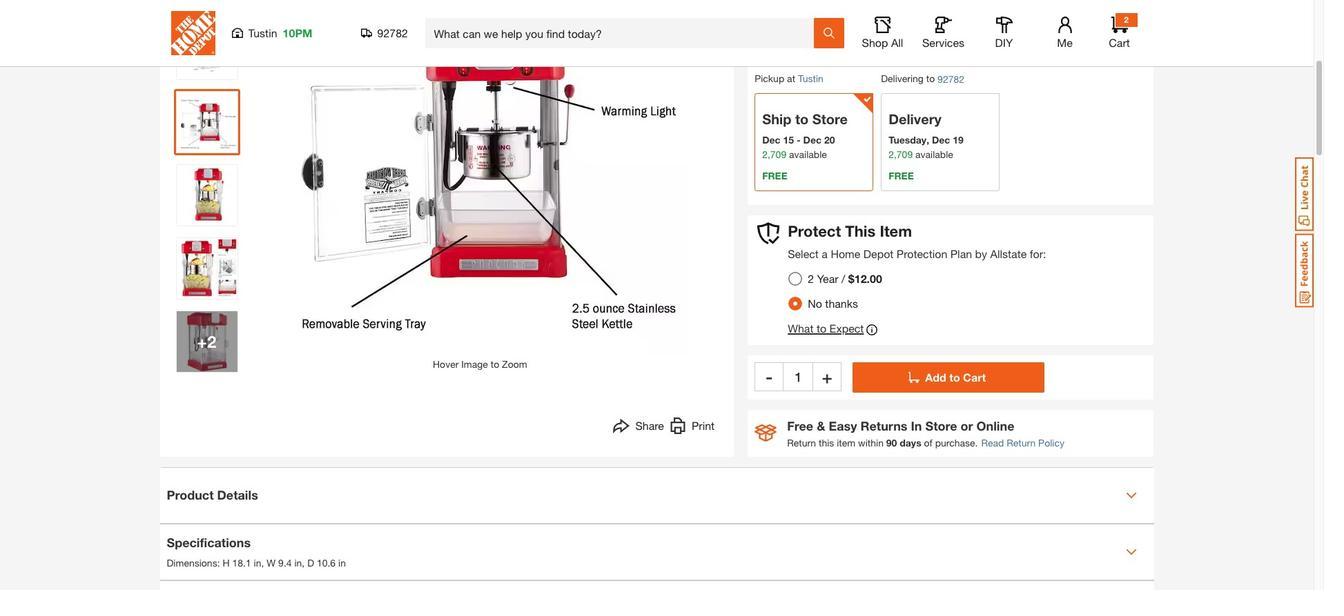 Task type: vqa. For each thing, say whether or not it's contained in the screenshot.
Me
yes



Task type: describe. For each thing, give the bounding box(es) containing it.
free for tuesday,
[[889, 170, 914, 182]]

92782 button
[[361, 26, 409, 40]]

me button
[[1043, 17, 1087, 50]]

at
[[787, 73, 796, 85]]

black image
[[758, 20, 778, 40]]

w
[[267, 558, 276, 569]]

1 in from the left
[[254, 558, 261, 569]]

protect
[[788, 223, 841, 241]]

92782 inside the delivering to 92782
[[938, 73, 965, 85]]

+ for +
[[823, 367, 832, 387]]

services
[[923, 36, 965, 49]]

delivery tuesday, dec 19 2,709 available
[[889, 111, 964, 160]]

hover image to zoom button
[[273, 0, 687, 371]]

pickup at tustin
[[755, 73, 824, 85]]

delivery
[[889, 111, 942, 127]]

product details button
[[160, 468, 1154, 523]]

specifications
[[167, 535, 251, 551]]

0 vertical spatial cart
[[1109, 36, 1130, 49]]

- inside ship to store dec 15 - dec 20 2,709 available
[[797, 134, 801, 146]]

2,709 inside delivery tuesday, dec 19 2,709 available
[[889, 149, 913, 160]]

option group containing 2 year /
[[783, 266, 894, 316]]

what to expect
[[788, 322, 864, 335]]

in
[[911, 418, 922, 434]]

to for ship
[[796, 111, 809, 127]]

add to cart button
[[853, 362, 1045, 393]]

for:
[[1030, 247, 1047, 260]]

red great northern popcorn machines 463223fzw 4f.2 image
[[176, 92, 237, 152]]

2 year / $12.00
[[808, 272, 883, 285]]

19
[[953, 134, 964, 146]]

10.6
[[317, 558, 336, 569]]

10pm
[[283, 26, 313, 39]]

2 dec from the left
[[804, 134, 822, 146]]

available inside ship to store dec 15 - dec 20 2,709 available
[[789, 149, 827, 160]]

product details
[[167, 488, 258, 503]]

3 in from the left
[[338, 558, 346, 569]]

add
[[926, 371, 947, 384]]

of
[[924, 437, 933, 449]]

2 in from the left
[[295, 558, 302, 569]]

What can we help you find today? search field
[[434, 19, 813, 48]]

policy
[[1039, 437, 1065, 449]]

free
[[787, 418, 814, 434]]

dec inside delivery tuesday, dec 19 2,709 available
[[932, 134, 951, 146]]

tustin 10pm
[[248, 26, 313, 39]]

h
[[223, 558, 230, 569]]

select
[[788, 247, 819, 260]]

this
[[819, 437, 835, 449]]

92782 link
[[938, 72, 965, 87]]

0 vertical spatial tustin
[[248, 26, 277, 39]]

to for add
[[950, 371, 960, 384]]

2 caret image from the top
[[1126, 547, 1137, 558]]

red great northern popcorn machines 463223fzw fa.5 image
[[176, 311, 237, 372]]

image
[[461, 358, 488, 370]]

no thanks
[[808, 297, 859, 310]]

diy
[[996, 36, 1013, 49]]

services button
[[922, 17, 966, 50]]

home
[[831, 247, 861, 260]]

protection
[[897, 247, 948, 260]]

no
[[808, 297, 823, 310]]

store inside free & easy returns in store or online return this item within 90 days of purchase. read return policy
[[926, 418, 958, 434]]

share button
[[614, 418, 664, 438]]

returns
[[861, 418, 908, 434]]

d
[[307, 558, 314, 569]]

product
[[167, 488, 214, 503]]

&
[[817, 418, 826, 434]]

pink image
[[824, 20, 845, 40]]

red great northern popcorn machines 463223fzw 44.4 image
[[176, 238, 237, 299]]

dimensions:
[[167, 558, 220, 569]]

diy button
[[982, 17, 1027, 50]]

red great northern popcorn machines 463223fzw 1f.3 image
[[176, 165, 237, 226]]

15
[[784, 134, 794, 146]]

protect this item select a home depot protection plan by allstate for:
[[788, 223, 1047, 260]]

easy
[[829, 418, 857, 434]]

1 horizontal spatial tustin
[[798, 73, 824, 85]]

print
[[692, 419, 715, 432]]

or
[[961, 418, 974, 434]]

all
[[892, 36, 904, 49]]

read
[[982, 437, 1004, 449]]

days
[[900, 437, 922, 449]]

what to expect button
[[788, 322, 878, 338]]

depot
[[864, 247, 894, 260]]

within
[[859, 437, 884, 449]]

plan
[[951, 247, 973, 260]]

hover image to zoom
[[433, 358, 527, 370]]



Task type: locate. For each thing, give the bounding box(es) containing it.
in left d
[[295, 558, 302, 569]]

1 vertical spatial 92782
[[938, 73, 965, 85]]

0 horizontal spatial tustin
[[248, 26, 277, 39]]

$12.00
[[849, 272, 883, 285]]

0 vertical spatial caret image
[[1126, 490, 1137, 501]]

1 horizontal spatial in
[[295, 558, 302, 569]]

purchase.
[[936, 437, 978, 449]]

a
[[822, 247, 828, 260]]

2 horizontal spatial dec
[[932, 134, 951, 146]]

to inside ship to store dec 15 - dec 20 2,709 available
[[796, 111, 809, 127]]

in left w
[[254, 558, 261, 569]]

dec
[[763, 134, 781, 146], [804, 134, 822, 146], [932, 134, 951, 146]]

- button
[[755, 362, 784, 391]]

cart right add
[[964, 371, 986, 384]]

0 horizontal spatial +
[[197, 332, 207, 351]]

1 return from the left
[[787, 437, 816, 449]]

tustin right at
[[798, 73, 824, 85]]

1 vertical spatial caret image
[[1126, 547, 1137, 558]]

2 free from the left
[[889, 170, 914, 182]]

hover
[[433, 358, 459, 370]]

allstate
[[991, 247, 1027, 260]]

2 2,709 from the left
[[889, 149, 913, 160]]

to for delivering
[[927, 73, 935, 85]]

zoom
[[502, 358, 527, 370]]

1 2,709 from the left
[[763, 149, 787, 160]]

90
[[887, 437, 897, 449]]

0 horizontal spatial 2,709
[[763, 149, 787, 160]]

store
[[813, 111, 848, 127], [926, 418, 958, 434]]

to
[[927, 73, 935, 85], [796, 111, 809, 127], [817, 322, 827, 335], [491, 358, 499, 370], [950, 371, 960, 384]]

shop
[[862, 36, 889, 49]]

1 horizontal spatial 92782
[[938, 73, 965, 85]]

available inside delivery tuesday, dec 19 2,709 available
[[916, 149, 954, 160]]

18.1
[[232, 558, 251, 569]]

2 vertical spatial 2
[[207, 332, 216, 351]]

2
[[1124, 15, 1129, 25], [808, 272, 814, 285], [207, 332, 216, 351]]

expect
[[830, 322, 864, 335]]

+ inside button
[[823, 367, 832, 387]]

+ button
[[813, 362, 842, 391]]

-
[[797, 134, 801, 146], [766, 367, 773, 387]]

caret image
[[1126, 490, 1137, 501], [1126, 547, 1137, 558]]

add to cart
[[926, 371, 986, 384]]

cart inside button
[[964, 371, 986, 384]]

2 inside cart 2
[[1124, 15, 1129, 25]]

to inside button
[[950, 371, 960, 384]]

2 for cart 2
[[1124, 15, 1129, 25]]

1 horizontal spatial available
[[916, 149, 954, 160]]

details
[[217, 488, 258, 503]]

cart right me
[[1109, 36, 1130, 49]]

available
[[789, 149, 827, 160], [916, 149, 954, 160]]

year
[[817, 272, 839, 285]]

1 free from the left
[[763, 170, 788, 182]]

1 vertical spatial cart
[[964, 371, 986, 384]]

1 horizontal spatial dec
[[804, 134, 822, 146]]

item
[[880, 223, 912, 241]]

option group
[[783, 266, 894, 316]]

0 horizontal spatial -
[[766, 367, 773, 387]]

2 horizontal spatial 2
[[1124, 15, 1129, 25]]

1 horizontal spatial free
[[889, 170, 914, 182]]

0 vertical spatial 92782
[[377, 26, 408, 39]]

1 horizontal spatial -
[[797, 134, 801, 146]]

pickup
[[755, 73, 785, 85]]

2 available from the left
[[916, 149, 954, 160]]

2,709 down 'tuesday,'
[[889, 149, 913, 160]]

0 horizontal spatial dec
[[763, 134, 781, 146]]

0 horizontal spatial return
[[787, 437, 816, 449]]

+ 2
[[197, 332, 216, 351]]

0 horizontal spatial ,
[[261, 558, 264, 569]]

in right the "10.6"
[[338, 558, 346, 569]]

tustin
[[248, 26, 277, 39], [798, 73, 824, 85]]

what
[[788, 322, 814, 335]]

1 available from the left
[[789, 149, 827, 160]]

None field
[[784, 362, 813, 391]]

92782 inside button
[[377, 26, 408, 39]]

to left zoom
[[491, 358, 499, 370]]

icon image
[[755, 425, 777, 442]]

return right read
[[1007, 437, 1036, 449]]

0 horizontal spatial in
[[254, 558, 261, 569]]

1 horizontal spatial 2
[[808, 272, 814, 285]]

+
[[197, 332, 207, 351], [823, 367, 832, 387]]

1 vertical spatial -
[[766, 367, 773, 387]]

0 vertical spatial +
[[197, 332, 207, 351]]

0 horizontal spatial store
[[813, 111, 848, 127]]

1 vertical spatial 2
[[808, 272, 814, 285]]

1 caret image from the top
[[1126, 490, 1137, 501]]

1 horizontal spatial return
[[1007, 437, 1036, 449]]

- right 15 at the right of the page
[[797, 134, 801, 146]]

shop all
[[862, 36, 904, 49]]

0 horizontal spatial 2
[[207, 332, 216, 351]]

1 dec from the left
[[763, 134, 781, 146]]

1 vertical spatial tustin
[[798, 73, 824, 85]]

0 horizontal spatial free
[[763, 170, 788, 182]]

2,709 down 15 at the right of the page
[[763, 149, 787, 160]]

to right add
[[950, 371, 960, 384]]

free
[[763, 170, 788, 182], [889, 170, 914, 182]]

/
[[842, 272, 846, 285]]

free for to
[[763, 170, 788, 182]]

this
[[846, 223, 876, 241]]

2 , from the left
[[302, 558, 305, 569]]

available down 15 at the right of the page
[[789, 149, 827, 160]]

shop all button
[[861, 17, 905, 50]]

red image
[[858, 20, 879, 40]]

available down 19
[[916, 149, 954, 160]]

0 horizontal spatial cart
[[964, 371, 986, 384]]

20
[[825, 134, 835, 146]]

free & easy returns in store or online return this item within 90 days of purchase. read return policy
[[787, 418, 1065, 449]]

0 vertical spatial -
[[797, 134, 801, 146]]

the home depot logo image
[[171, 11, 215, 55]]

thanks
[[826, 297, 859, 310]]

cart
[[1109, 36, 1130, 49], [964, 371, 986, 384]]

item
[[837, 437, 856, 449]]

2,709
[[763, 149, 787, 160], [889, 149, 913, 160]]

0 vertical spatial store
[[813, 111, 848, 127]]

store up 20
[[813, 111, 848, 127]]

to left 92782 link
[[927, 73, 935, 85]]

1 horizontal spatial 2,709
[[889, 149, 913, 160]]

dec left 15 at the right of the page
[[763, 134, 781, 146]]

delivering
[[881, 73, 924, 85]]

ship
[[763, 111, 792, 127]]

me
[[1058, 36, 1073, 49]]

0 horizontal spatial 92782
[[377, 26, 408, 39]]

1 horizontal spatial +
[[823, 367, 832, 387]]

free down 'tuesday,'
[[889, 170, 914, 182]]

share
[[636, 419, 664, 432]]

+ for + 2
[[197, 332, 207, 351]]

read return policy link
[[982, 436, 1065, 450]]

tustin button
[[798, 73, 824, 85]]

2,709 inside ship to store dec 15 - dec 20 2,709 available
[[763, 149, 787, 160]]

1 , from the left
[[261, 558, 264, 569]]

- up icon
[[766, 367, 773, 387]]

in
[[254, 558, 261, 569], [295, 558, 302, 569], [338, 558, 346, 569]]

tuesday,
[[889, 134, 930, 146]]

to for what
[[817, 322, 827, 335]]

- inside button
[[766, 367, 773, 387]]

cart 2
[[1109, 15, 1130, 49]]

dec left 19
[[932, 134, 951, 146]]

to right what
[[817, 322, 827, 335]]

9.4
[[278, 558, 292, 569]]

print button
[[670, 418, 715, 438]]

, left d
[[302, 558, 305, 569]]

free down 15 at the right of the page
[[763, 170, 788, 182]]

3 dec from the left
[[932, 134, 951, 146]]

tustin left the 10pm
[[248, 26, 277, 39]]

2 horizontal spatial in
[[338, 558, 346, 569]]

, left w
[[261, 558, 264, 569]]

specifications dimensions: h 18.1 in , w 9.4 in , d 10.6 in
[[167, 535, 346, 569]]

store up of
[[926, 418, 958, 434]]

0 horizontal spatial available
[[789, 149, 827, 160]]

online
[[977, 418, 1015, 434]]

2 for + 2
[[207, 332, 216, 351]]

2 return from the left
[[1007, 437, 1036, 449]]

1 horizontal spatial ,
[[302, 558, 305, 569]]

to inside the delivering to 92782
[[927, 73, 935, 85]]

blue stainless steel image
[[791, 20, 812, 40]]

92782
[[377, 26, 408, 39], [938, 73, 965, 85]]

dec left 20
[[804, 134, 822, 146]]

red great northern popcorn machines 463223fzw c3.1 image
[[176, 18, 237, 79]]

feedback link image
[[1296, 233, 1314, 308]]

return down 'free'
[[787, 437, 816, 449]]

1 vertical spatial store
[[926, 418, 958, 434]]

live chat image
[[1296, 157, 1314, 231]]

store inside ship to store dec 15 - dec 20 2,709 available
[[813, 111, 848, 127]]

to right ship
[[796, 111, 809, 127]]

caret image inside product details button
[[1126, 490, 1137, 501]]

1 horizontal spatial cart
[[1109, 36, 1130, 49]]

0 vertical spatial 2
[[1124, 15, 1129, 25]]

1 vertical spatial +
[[823, 367, 832, 387]]

delivering to 92782
[[881, 73, 965, 85]]

ship to store dec 15 - dec 20 2,709 available
[[763, 111, 848, 160]]

by
[[976, 247, 988, 260]]

1 horizontal spatial store
[[926, 418, 958, 434]]



